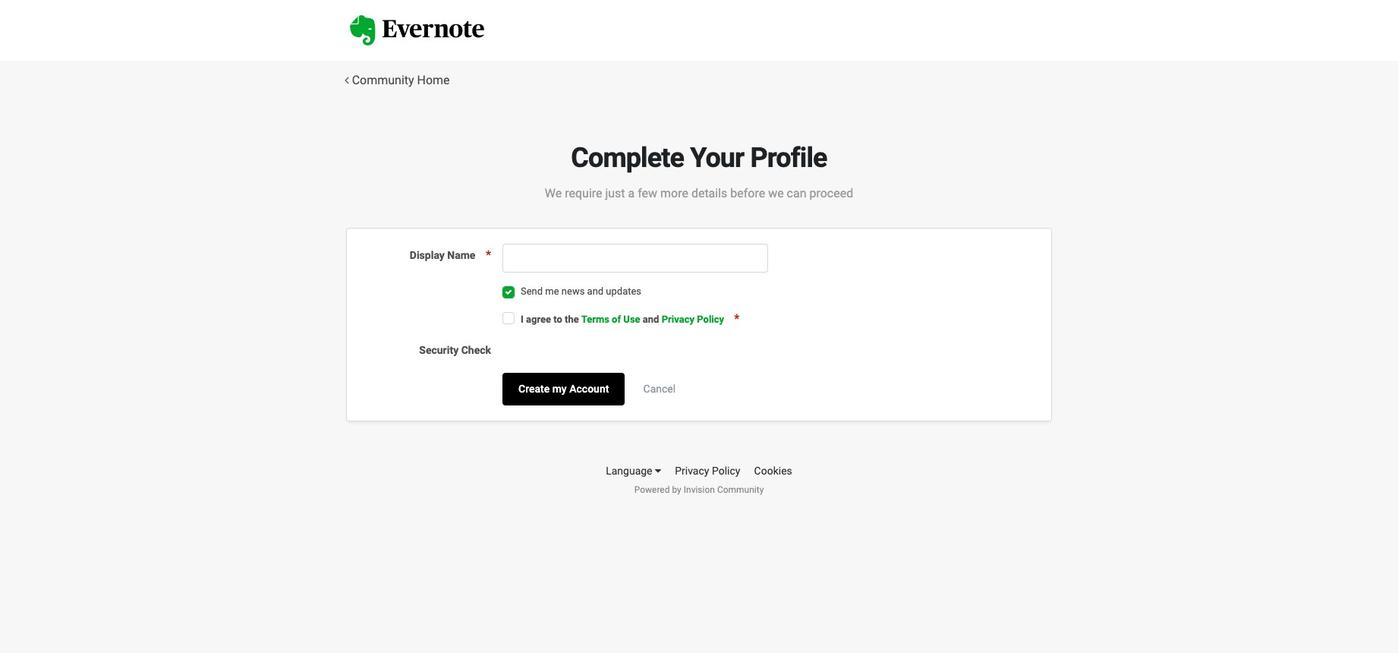 Task type: vqa. For each thing, say whether or not it's contained in the screenshot.
second replies from the top of the page
no



Task type: describe. For each thing, give the bounding box(es) containing it.
account
[[570, 382, 609, 395]]

i
[[521, 314, 524, 325]]

more
[[661, 186, 689, 200]]

angle left image
[[345, 74, 349, 86]]

display name
[[410, 249, 476, 262]]

0 vertical spatial privacy
[[662, 314, 695, 325]]

use
[[624, 314, 641, 325]]

0 vertical spatial policy
[[697, 314, 724, 325]]

cookies link
[[754, 464, 793, 477]]

security
[[419, 344, 459, 356]]

cancel
[[644, 382, 676, 395]]

name
[[447, 249, 476, 262]]

0 vertical spatial community
[[352, 73, 414, 87]]

1 vertical spatial privacy policy link
[[675, 464, 741, 477]]

complete your profile
[[571, 142, 827, 174]]

we
[[769, 186, 784, 200]]

1 vertical spatial policy
[[712, 464, 741, 477]]

can
[[787, 186, 807, 200]]

send me news and updates
[[521, 285, 642, 297]]

powered by invision community
[[635, 484, 764, 495]]

0 vertical spatial privacy policy link
[[662, 314, 724, 325]]

complete
[[571, 142, 684, 174]]

cookies
[[754, 464, 793, 477]]

agree
[[526, 314, 551, 325]]

proceed
[[810, 186, 854, 200]]

we require just a few more details before we can proceed
[[545, 186, 854, 200]]

Send me news and updates checkbox
[[503, 289, 515, 301]]

create
[[519, 382, 550, 395]]

terms
[[581, 314, 610, 325]]

invision
[[684, 484, 715, 495]]

your
[[690, 142, 744, 174]]

terms of use link
[[581, 314, 641, 325]]

of
[[612, 314, 621, 325]]

community home
[[349, 73, 450, 87]]

language
[[606, 464, 655, 477]]

cancel button
[[628, 373, 692, 404]]

security check
[[419, 344, 491, 356]]

few
[[638, 186, 658, 200]]



Task type: locate. For each thing, give the bounding box(es) containing it.
powered by invision community link
[[635, 484, 764, 495]]

by
[[672, 484, 682, 495]]

create my account
[[519, 382, 609, 395]]

me
[[545, 285, 559, 297]]

0 horizontal spatial community
[[352, 73, 414, 87]]

Display Name text field
[[503, 244, 768, 273]]

community down cookies
[[717, 484, 764, 495]]

i agree to the terms of use and privacy policy
[[521, 314, 724, 325]]

privacy policy link up invision on the bottom of page
[[675, 464, 741, 477]]

1 horizontal spatial community
[[717, 484, 764, 495]]

and
[[587, 285, 604, 297], [643, 314, 659, 325]]

before
[[731, 186, 766, 200]]

community
[[352, 73, 414, 87], [717, 484, 764, 495]]

1 horizontal spatial and
[[643, 314, 659, 325]]

the
[[565, 314, 579, 325]]

1 vertical spatial and
[[643, 314, 659, 325]]

create my account button
[[503, 373, 625, 405]]

send
[[521, 285, 543, 297]]

my
[[553, 382, 567, 395]]

community home link
[[331, 61, 464, 100]]

display
[[410, 249, 445, 262]]

1 vertical spatial privacy
[[675, 464, 710, 477]]

1 vertical spatial community
[[717, 484, 764, 495]]

privacy up powered by invision community
[[675, 464, 710, 477]]

and right use
[[643, 314, 659, 325]]

0 vertical spatial and
[[587, 285, 604, 297]]

news
[[562, 285, 585, 297]]

privacy policy link right use
[[662, 314, 724, 325]]

language link
[[606, 464, 661, 477]]

and right news
[[587, 285, 604, 297]]

policy
[[697, 314, 724, 325], [712, 464, 741, 477]]

privacy policy
[[675, 464, 741, 477]]

a
[[628, 186, 635, 200]]

privacy policy link
[[662, 314, 724, 325], [675, 464, 741, 477]]

powered
[[635, 484, 670, 495]]

community right angle left image
[[352, 73, 414, 87]]

evernote user forum image
[[350, 15, 484, 45]]

require
[[565, 186, 603, 200]]

caret down image
[[655, 465, 661, 476]]

0 horizontal spatial and
[[587, 285, 604, 297]]

we
[[545, 186, 562, 200]]

None checkbox
[[503, 315, 515, 327]]

profile
[[751, 142, 827, 174]]

details
[[692, 186, 728, 200]]

privacy
[[662, 314, 695, 325], [675, 464, 710, 477]]

just
[[606, 186, 625, 200]]

updates
[[606, 285, 642, 297]]

to
[[554, 314, 563, 325]]

home
[[417, 73, 450, 87]]

check
[[461, 344, 491, 356]]

privacy right use
[[662, 314, 695, 325]]



